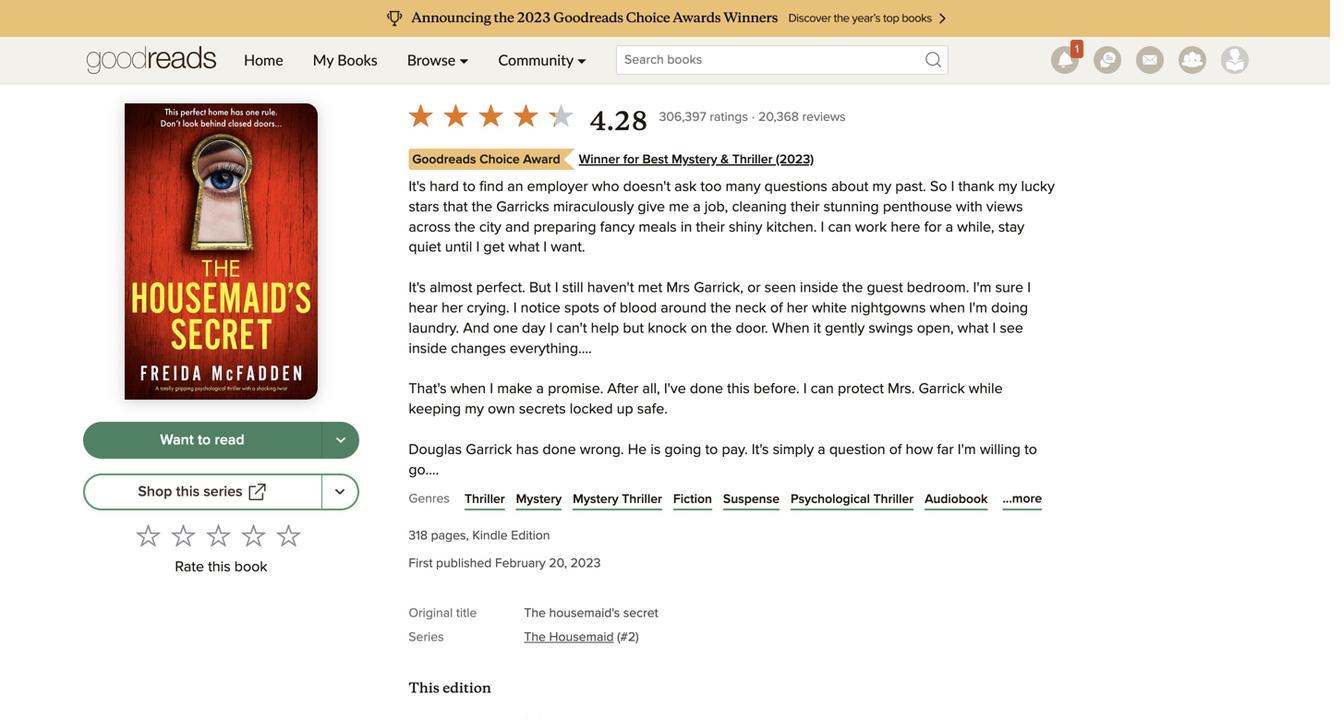 Task type: locate. For each thing, give the bounding box(es) containing it.
0 horizontal spatial garrick
[[466, 443, 512, 458]]

far
[[937, 443, 954, 458]]

0 vertical spatial garrick
[[919, 382, 965, 397]]

browse
[[407, 51, 456, 69]]

her
[[442, 301, 463, 316], [787, 301, 808, 316]]

of left how
[[890, 443, 902, 458]]

1 vertical spatial their
[[696, 220, 725, 235]]

a right me
[[693, 200, 701, 215]]

of down haven't
[[603, 301, 616, 316]]

can
[[828, 220, 852, 235], [811, 382, 834, 397]]

1 vertical spatial this
[[176, 485, 200, 500]]

this left before.
[[727, 382, 750, 397]]

1 ▾ from the left
[[460, 51, 469, 69]]

of down "seen"
[[771, 301, 783, 316]]

so
[[930, 180, 948, 195]]

while
[[969, 382, 1003, 397]]

0 vertical spatial when
[[930, 301, 966, 316]]

community ▾
[[499, 51, 587, 69]]

the up the housemaid link
[[524, 608, 546, 621]]

my books
[[313, 51, 378, 69]]

0 horizontal spatial my
[[465, 402, 484, 417]]

home image
[[87, 37, 216, 83]]

willing
[[980, 443, 1021, 458]]

0 vertical spatial it's
[[409, 180, 426, 195]]

with
[[956, 200, 983, 215]]

0 vertical spatial the
[[409, 6, 479, 51]]

1 horizontal spatial done
[[690, 382, 724, 397]]

▾ for browse ▾
[[460, 51, 469, 69]]

this for rate this book
[[208, 561, 231, 575]]

title
[[456, 608, 477, 621]]

suspense link
[[723, 490, 780, 509]]

still
[[562, 281, 584, 296]]

door.
[[736, 321, 768, 336]]

i'm left sure
[[973, 281, 992, 296]]

2 horizontal spatial of
[[890, 443, 902, 458]]

garrick
[[919, 382, 965, 397], [466, 443, 512, 458]]

rating 4.28 out of 5 image
[[403, 98, 579, 133]]

open,
[[917, 321, 954, 336]]

their
[[791, 200, 820, 215], [696, 220, 725, 235]]

1 horizontal spatial for
[[925, 220, 942, 235]]

0 horizontal spatial her
[[442, 301, 463, 316]]

i'm right far
[[958, 443, 976, 458]]

i'm inside douglas garrick has done wrong. he is going to pay. it's simply a question of how far i'm willing to go....
[[958, 443, 976, 458]]

this
[[727, 382, 750, 397], [176, 485, 200, 500], [208, 561, 231, 575]]

fiction link
[[674, 490, 712, 509]]

freida
[[409, 61, 470, 86]]

spots
[[565, 301, 600, 316]]

1 horizontal spatial inside
[[800, 281, 839, 296]]

go....
[[409, 463, 439, 478]]

garrick left has
[[466, 443, 512, 458]]

shiny
[[729, 220, 763, 235]]

ask
[[675, 180, 697, 195]]

series
[[409, 632, 444, 645]]

the up until
[[455, 220, 476, 235]]

rate
[[175, 561, 204, 575]]

0 horizontal spatial when
[[451, 382, 486, 397]]

1 horizontal spatial my
[[873, 180, 892, 195]]

▾ right 'community'
[[577, 51, 587, 69]]

i'm
[[973, 281, 992, 296], [969, 301, 988, 316], [958, 443, 976, 458]]

20,368 reviews
[[759, 111, 846, 124]]

her up when
[[787, 301, 808, 316]]

going
[[665, 443, 702, 458]]

my up views on the top of page
[[999, 180, 1018, 195]]

inside up white
[[800, 281, 839, 296]]

that
[[443, 200, 468, 215]]

i've
[[664, 382, 686, 397]]

for down penthouse
[[925, 220, 942, 235]]

1 horizontal spatial what
[[958, 321, 989, 336]]

it's up 'stars'
[[409, 180, 426, 195]]

what down and
[[509, 240, 540, 255]]

what right open, on the right top of page
[[958, 321, 989, 336]]

2 vertical spatial this
[[208, 561, 231, 575]]

laundry.
[[409, 321, 459, 336]]

their down job,
[[696, 220, 725, 235]]

book 2 in the the housemaid series element
[[409, 0, 831, 7]]

0 vertical spatial done
[[690, 382, 724, 397]]

0 horizontal spatial ▾
[[460, 51, 469, 69]]

0 vertical spatial for
[[623, 153, 639, 166]]

thriller down he
[[622, 493, 662, 506]]

1 vertical spatial it's
[[409, 281, 426, 296]]

0 vertical spatial what
[[509, 240, 540, 255]]

see
[[1000, 321, 1024, 336]]

2 vertical spatial the
[[524, 632, 546, 645]]

read
[[215, 434, 245, 448]]

my left past.
[[873, 180, 892, 195]]

0 horizontal spatial this
[[176, 485, 200, 500]]

the for the housemaid's secret
[[409, 6, 479, 51]]

Search by book title or ISBN text field
[[616, 45, 949, 75]]

done right i've
[[690, 382, 724, 397]]

views
[[987, 200, 1023, 215]]

inside down "laundry."
[[409, 342, 447, 357]]

want to read button
[[83, 422, 322, 459]]

thriller right &
[[733, 153, 773, 166]]

when
[[930, 301, 966, 316], [451, 382, 486, 397]]

done right has
[[543, 443, 576, 458]]

a inside that's when i make a promise. after all, i've done this before. i can protect mrs. garrick while keeping my own secrets locked up safe.
[[536, 382, 544, 397]]

to left find
[[463, 180, 476, 195]]

0 horizontal spatial what
[[509, 240, 540, 255]]

a right simply
[[818, 443, 826, 458]]

1 horizontal spatial her
[[787, 301, 808, 316]]

garricks
[[496, 200, 550, 215]]

to left "read"
[[198, 434, 211, 448]]

for
[[623, 153, 639, 166], [925, 220, 942, 235]]

want.
[[551, 240, 585, 255]]

my
[[313, 51, 334, 69]]

1 horizontal spatial when
[[930, 301, 966, 316]]

the housemaid's secret
[[524, 608, 659, 621]]

0 vertical spatial their
[[791, 200, 820, 215]]

their down questions
[[791, 200, 820, 215]]

0 horizontal spatial their
[[696, 220, 725, 235]]

thriller
[[733, 153, 773, 166], [465, 493, 505, 506], [622, 493, 662, 506], [874, 493, 914, 506]]

done inside douglas garrick has done wrong. he is going to pay. it's simply a question of how far i'm willing to go....
[[543, 443, 576, 458]]

it's up hear
[[409, 281, 426, 296]]

psychological thriller
[[791, 493, 914, 506]]

to inside button
[[198, 434, 211, 448]]

gently
[[825, 321, 865, 336]]

i right so
[[951, 180, 955, 195]]

1 her from the left
[[442, 301, 463, 316]]

garrick right mrs.
[[919, 382, 965, 397]]

can down stunning
[[828, 220, 852, 235]]

mystery down wrong.
[[573, 493, 619, 506]]

meals
[[639, 220, 677, 235]]

average rating of 4.28 stars. figure
[[403, 98, 659, 139]]

can left the protect on the right bottom
[[811, 382, 834, 397]]

1 vertical spatial inside
[[409, 342, 447, 357]]

1 vertical spatial for
[[925, 220, 942, 235]]

mystery up ask
[[672, 153, 718, 166]]

thriller link
[[465, 490, 505, 509]]

it
[[814, 321, 821, 336]]

too
[[701, 180, 722, 195]]

0 horizontal spatial for
[[623, 153, 639, 166]]

for left best
[[623, 153, 639, 166]]

i left still
[[555, 281, 559, 296]]

1 vertical spatial done
[[543, 443, 576, 458]]

1 horizontal spatial mystery
[[573, 493, 619, 506]]

freida mcfadden link
[[409, 61, 600, 87]]

what
[[509, 240, 540, 255], [958, 321, 989, 336]]

2 horizontal spatial this
[[727, 382, 750, 397]]

0 vertical spatial inside
[[800, 281, 839, 296]]

quiet
[[409, 240, 441, 255]]

1 vertical spatial when
[[451, 382, 486, 397]]

it's right the pay.
[[752, 443, 769, 458]]

when
[[772, 321, 810, 336]]

0 horizontal spatial done
[[543, 443, 576, 458]]

until
[[445, 240, 472, 255]]

mystery up the edition
[[516, 493, 562, 506]]

1 horizontal spatial ▾
[[577, 51, 587, 69]]

preparing
[[534, 220, 597, 235]]

it's inside it's hard to find an employer who doesn't ask too many questions about my past. so i thank my lucky stars that the garricks miraculously give me a job, cleaning their stunning penthouse with views across the city and preparing fancy meals in their shiny kitchen. i can work here for a while, stay quiet until i get what i want.
[[409, 180, 426, 195]]

published
[[436, 558, 492, 571]]

genres
[[409, 493, 450, 506]]

2 vertical spatial i'm
[[958, 443, 976, 458]]

the up freida
[[409, 6, 479, 51]]

the right on
[[711, 321, 732, 336]]

seen
[[765, 281, 796, 296]]

it's
[[409, 180, 426, 195], [409, 281, 426, 296], [752, 443, 769, 458]]

1 vertical spatial can
[[811, 382, 834, 397]]

home link
[[229, 37, 298, 83]]

2 vertical spatial it's
[[752, 443, 769, 458]]

first
[[409, 558, 433, 571]]

1 horizontal spatial this
[[208, 561, 231, 575]]

1 horizontal spatial garrick
[[919, 382, 965, 397]]

1 vertical spatial what
[[958, 321, 989, 336]]

it's inside it's almost perfect. but i still haven't met mrs garrick, or seen inside the guest bedroom. i'm sure i hear her crying. i notice spots of blood around the neck of her white nightgowns when i'm doing laundry. and one day i can't help but knock on the door. when it gently swings open, what i see inside changes everything....
[[409, 281, 426, 296]]

0 vertical spatial can
[[828, 220, 852, 235]]

reviews
[[803, 111, 846, 124]]

kindle
[[472, 530, 508, 543]]

when down 'bedroom.'
[[930, 301, 966, 316]]

2 ▾ from the left
[[577, 51, 587, 69]]

this for shop this series
[[176, 485, 200, 500]]

her down almost
[[442, 301, 463, 316]]

what inside it's almost perfect. but i still haven't met mrs garrick, or seen inside the guest bedroom. i'm sure i hear her crying. i notice spots of blood around the neck of her white nightgowns when i'm doing laundry. and one day i can't help but knock on the door. when it gently swings open, what i see inside changes everything....
[[958, 321, 989, 336]]

the housemaid's secret
[[409, 6, 831, 51]]

this right rate
[[208, 561, 231, 575]]

around
[[661, 301, 707, 316]]

▾ right browse
[[460, 51, 469, 69]]

thriller down how
[[874, 493, 914, 506]]

when up keeping
[[451, 382, 486, 397]]

secrets
[[519, 402, 566, 417]]

1 vertical spatial garrick
[[466, 443, 512, 458]]

i up one
[[514, 301, 517, 316]]

2 horizontal spatial my
[[999, 180, 1018, 195]]

306,397
[[659, 111, 707, 124]]

perfect.
[[476, 281, 526, 296]]

my left own
[[465, 402, 484, 417]]

when inside it's almost perfect. but i still haven't met mrs garrick, or seen inside the guest bedroom. i'm sure i hear her crying. i notice spots of blood around the neck of her white nightgowns when i'm doing laundry. and one day i can't help but knock on the door. when it gently swings open, what i see inside changes everything....
[[930, 301, 966, 316]]

the left housemaid
[[524, 632, 546, 645]]

stunning
[[824, 200, 879, 215]]

my inside that's when i make a promise. after all, i've done this before. i can protect mrs. garrick while keeping my own secrets locked up safe.
[[465, 402, 484, 417]]

the for the housemaid's secret
[[524, 608, 546, 621]]

february
[[495, 558, 546, 571]]

0 horizontal spatial mystery
[[516, 493, 562, 506]]

fiction
[[674, 493, 712, 506]]

inside
[[800, 281, 839, 296], [409, 342, 447, 357]]

psychological thriller link
[[791, 490, 914, 509]]

my
[[873, 180, 892, 195], [999, 180, 1018, 195], [465, 402, 484, 417]]

it's for it's hard to find an employer who doesn't ask too many questions about my past. so i thank my lucky stars that the garricks miraculously give me a job, cleaning their stunning penthouse with views across the city and preparing fancy meals in their shiny kitchen. i can work here for a while, stay quiet until i get what i want.
[[409, 180, 426, 195]]

1 vertical spatial the
[[524, 608, 546, 621]]

met
[[638, 281, 663, 296]]

i up own
[[490, 382, 494, 397]]

lucky
[[1022, 180, 1055, 195]]

None search field
[[602, 45, 964, 75]]

thriller up kindle
[[465, 493, 505, 506]]

many
[[726, 180, 761, 195]]

it's hard to find an employer who doesn't ask too many questions about my past. so i thank my lucky stars that the garricks miraculously give me a job, cleaning their stunning penthouse with views across the city and preparing fancy meals in their shiny kitchen. i can work here for a while, stay quiet until i get what i want.
[[409, 180, 1055, 255]]

audiobook
[[925, 493, 988, 506]]

this right shop
[[176, 485, 200, 500]]

▾ for community ▾
[[577, 51, 587, 69]]

i right kitchen.
[[821, 220, 825, 235]]

a up secrets
[[536, 382, 544, 397]]

done inside that's when i make a promise. after all, i've done this before. i can protect mrs. garrick while keeping my own secrets locked up safe.
[[690, 382, 724, 397]]

before.
[[754, 382, 800, 397]]

rate this book element
[[83, 519, 359, 582]]

garrick inside that's when i make a promise. after all, i've done this before. i can protect mrs. garrick while keeping my own secrets locked up safe.
[[919, 382, 965, 397]]

0 horizontal spatial inside
[[409, 342, 447, 357]]

0 vertical spatial this
[[727, 382, 750, 397]]

almost
[[430, 281, 473, 296]]

want to read
[[160, 434, 245, 448]]

i'm left doing
[[969, 301, 988, 316]]



Task type: vqa. For each thing, say whether or not it's contained in the screenshot.
PUBLISHED
yes



Task type: describe. For each thing, give the bounding box(es) containing it.
the up white
[[843, 281, 863, 296]]

locked
[[570, 402, 613, 417]]

white
[[812, 301, 847, 316]]

for inside it's hard to find an employer who doesn't ask too many questions about my past. so i thank my lucky stars that the garricks miraculously give me a job, cleaning their stunning penthouse with views across the city and preparing fancy meals in their shiny kitchen. i can work here for a while, stay quiet until i get what i want.
[[925, 220, 942, 235]]

suspense
[[723, 493, 780, 506]]

the up city at left top
[[472, 200, 493, 215]]

the down garrick,
[[711, 301, 732, 316]]

freida mcfadden
[[409, 61, 578, 86]]

garrick inside douglas garrick has done wrong. he is going to pay. it's simply a question of how far i'm willing to go....
[[466, 443, 512, 458]]

nightgowns
[[851, 301, 926, 316]]

1
[[1076, 44, 1079, 55]]

when inside that's when i make a promise. after all, i've done this before. i can protect mrs. garrick while keeping my own secrets locked up safe.
[[451, 382, 486, 397]]

mystery link
[[516, 490, 562, 509]]

can inside it's hard to find an employer who doesn't ask too many questions about my past. so i thank my lucky stars that the garricks miraculously give me a job, cleaning their stunning penthouse with views across the city and preparing fancy meals in their shiny kitchen. i can work here for a while, stay quiet until i get what i want.
[[828, 220, 852, 235]]

i right sure
[[1028, 281, 1031, 296]]

winner for best mystery & thriller (2023) link
[[579, 152, 814, 167]]

on
[[691, 321, 708, 336]]

past.
[[896, 180, 927, 195]]

changes
[[451, 342, 506, 357]]

book title: the housemaid's secret element
[[409, 6, 831, 51]]

to inside it's hard to find an employer who doesn't ask too many questions about my past. so i thank my lucky stars that the garricks miraculously give me a job, cleaning their stunning penthouse with views across the city and preparing fancy meals in their shiny kitchen. i can work here for a while, stay quiet until i get what i want.
[[463, 180, 476, 195]]

and
[[463, 321, 490, 336]]

i right before.
[[804, 382, 807, 397]]

neck
[[735, 301, 767, 316]]

kitchen.
[[767, 220, 817, 235]]

pages,
[[431, 530, 469, 543]]

4.28
[[590, 105, 648, 138]]

edition
[[443, 680, 491, 698]]

&
[[721, 153, 729, 166]]

mystery for mystery
[[516, 493, 562, 506]]

and
[[505, 220, 530, 235]]

1 horizontal spatial their
[[791, 200, 820, 215]]

rate 1 out of 5 image
[[136, 524, 160, 548]]

guest
[[867, 281, 903, 296]]

0 vertical spatial i'm
[[973, 281, 992, 296]]

i left get
[[476, 240, 480, 255]]

2 horizontal spatial mystery
[[672, 153, 718, 166]]

one
[[493, 321, 518, 336]]

help
[[591, 321, 619, 336]]

rate 3 out of 5 image
[[206, 524, 231, 548]]

i left see
[[993, 321, 996, 336]]

book
[[235, 561, 268, 575]]

306,397 ratings and 20,368 reviews figure
[[659, 105, 846, 128]]

doing
[[992, 301, 1029, 316]]

who
[[592, 180, 620, 195]]

it's for it's almost perfect. but i still haven't met mrs garrick, or seen inside the guest bedroom. i'm sure i hear her crying. i notice spots of blood around the neck of her white nightgowns when i'm doing laundry. and one day i can't help but knock on the door. when it gently swings open, what i see inside changes everything....
[[409, 281, 426, 296]]

want
[[160, 434, 194, 448]]

stars
[[409, 200, 440, 215]]

(#2)
[[617, 632, 639, 645]]

mrs.
[[888, 382, 915, 397]]

day
[[522, 321, 546, 336]]

profile image for bob builder. image
[[1222, 46, 1249, 74]]

how
[[906, 443, 934, 458]]

306,397 ratings
[[659, 111, 748, 124]]

rating 0 out of 5 group
[[131, 519, 306, 554]]

what inside it's hard to find an employer who doesn't ask too many questions about my past. so i thank my lucky stars that the garricks miraculously give me a job, cleaning their stunning penthouse with views across the city and preparing fancy meals in their shiny kitchen. i can work here for a while, stay quiet until i get what i want.
[[509, 240, 540, 255]]

own
[[488, 402, 515, 417]]

this
[[409, 680, 440, 698]]

community
[[499, 51, 574, 69]]

swings
[[869, 321, 914, 336]]

i left want.
[[544, 240, 547, 255]]

...more
[[1003, 493, 1042, 506]]

mystery for mystery thriller
[[573, 493, 619, 506]]

...more button
[[1003, 490, 1042, 509]]

this inside that's when i make a promise. after all, i've done this before. i can protect mrs. garrick while keeping my own secrets locked up safe.
[[727, 382, 750, 397]]

it's inside douglas garrick has done wrong. he is going to pay. it's simply a question of how far i'm willing to go....
[[752, 443, 769, 458]]

but
[[529, 281, 551, 296]]

question
[[830, 443, 886, 458]]

1 horizontal spatial of
[[771, 301, 783, 316]]

penthouse
[[883, 200, 952, 215]]

goodreads author image
[[581, 62, 600, 81]]

to right willing
[[1025, 443, 1038, 458]]

me
[[669, 200, 689, 215]]

up
[[617, 402, 634, 417]]

rate 2 out of 5 image
[[171, 524, 195, 548]]

can inside that's when i make a promise. after all, i've done this before. i can protect mrs. garrick while keeping my own secrets locked up safe.
[[811, 382, 834, 397]]

to left the pay.
[[705, 443, 718, 458]]

1 button
[[1044, 37, 1087, 83]]

award
[[523, 153, 561, 166]]

top genres for this book element
[[409, 489, 1247, 517]]

winner for best mystery & thriller (2023)
[[579, 153, 814, 166]]

rate 4 out of 5 image
[[242, 524, 266, 548]]

blood
[[620, 301, 657, 316]]

everything....
[[510, 342, 592, 357]]

of inside douglas garrick has done wrong. he is going to pay. it's simply a question of how far i'm willing to go....
[[890, 443, 902, 458]]

(2023)
[[776, 153, 814, 166]]

rate 5 out of 5 image
[[277, 524, 301, 548]]

find
[[480, 180, 504, 195]]

douglas
[[409, 443, 462, 458]]

across
[[409, 220, 451, 235]]

winner
[[579, 153, 620, 166]]

2023
[[571, 558, 601, 571]]

books
[[338, 51, 378, 69]]

318
[[409, 530, 428, 543]]

a left while,
[[946, 220, 954, 235]]

get
[[484, 240, 505, 255]]

that's
[[409, 382, 447, 397]]

in
[[681, 220, 692, 235]]

keeping
[[409, 402, 461, 417]]

mcfadden
[[475, 61, 578, 86]]

1 vertical spatial i'm
[[969, 301, 988, 316]]

thank
[[959, 180, 995, 195]]

i right day
[[549, 321, 553, 336]]

hard
[[430, 180, 459, 195]]

browse ▾
[[407, 51, 469, 69]]

secret
[[722, 6, 831, 51]]

here
[[891, 220, 921, 235]]

rate this book
[[175, 561, 268, 575]]

the housemaid (#2)
[[524, 632, 639, 645]]

mystery thriller link
[[573, 490, 662, 509]]

can't
[[557, 321, 587, 336]]

choice
[[480, 153, 520, 166]]

protect
[[838, 382, 884, 397]]

first published february 20, 2023
[[409, 558, 601, 571]]

0 horizontal spatial of
[[603, 301, 616, 316]]

shop this series link
[[83, 474, 322, 511]]

wrong.
[[580, 443, 624, 458]]

2 her from the left
[[787, 301, 808, 316]]

about
[[832, 180, 869, 195]]

a inside douglas garrick has done wrong. he is going to pay. it's simply a question of how far i'm willing to go....
[[818, 443, 826, 458]]

housemaid's
[[549, 608, 620, 621]]



